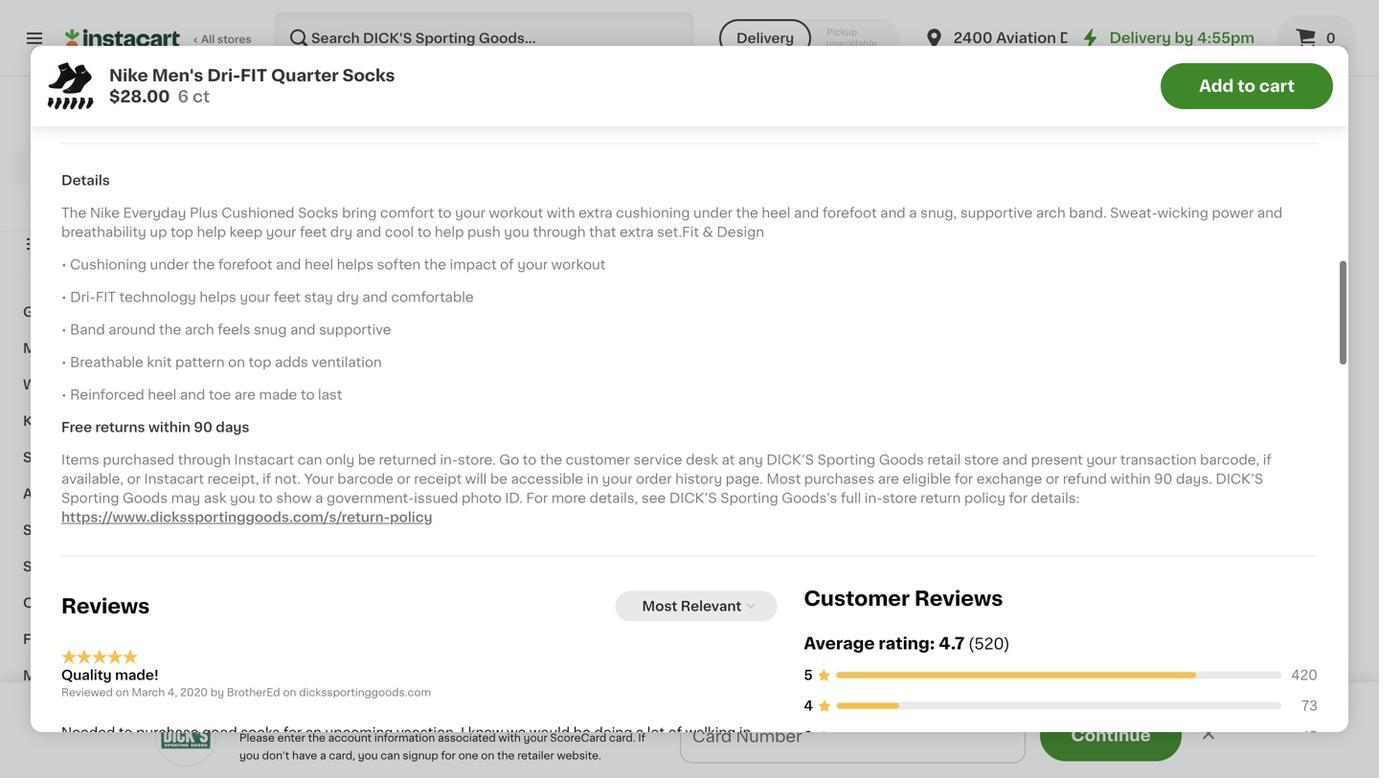 Task type: describe. For each thing, give the bounding box(es) containing it.
return
[[921, 492, 961, 505]]

yet
[[629, 746, 651, 759]]

continue button
[[1040, 710, 1182, 762]]

plenty
[[479, 746, 522, 759]]

4 down 5
[[804, 700, 813, 713]]

quest 10' x 10' mesh screen button
[[1000, 0, 1163, 97]]

goods's
[[782, 492, 837, 505]]

performance
[[713, 412, 800, 425]]

3 or from the left
[[1046, 473, 1060, 486]]

0 vertical spatial socks
[[241, 727, 280, 740]]

1 vertical spatial after
[[630, 765, 662, 779]]

delivery for delivery by 4:55pm
[[1110, 31, 1171, 45]]

2 or from the left
[[397, 473, 411, 486]]

2400 aviation dr button
[[923, 11, 1078, 65]]

options inside mineralclayroswhsprprlwht, l, 28 total options
[[878, 502, 919, 512]]

0 horizontal spatial be
[[358, 453, 375, 467]]

$ for 69
[[648, 4, 655, 15]]

0 vertical spatial after
[[654, 746, 686, 759]]

7 for l,
[[1049, 467, 1055, 478]]

add inside "button"
[[1199, 78, 1234, 94]]

0 button
[[1278, 15, 1356, 61]]

stay
[[304, 291, 333, 304]]

only inside items purchased through instacart can only be returned in-store. go to the customer service desk at any dick's sporting goods retail store and present your transaction barcode, if available, or instacart receipt, if not. your barcode or receipt will be accessible in your order history page. most purchases are eligible for exchange or refund within 90 days. dick's sporting goods may ask you to show a government-issued photo id. for more details, see dick's sporting goods's full in-store return policy for details: https://www.dickssportinggoods.com/s/return-policy
[[326, 453, 355, 467]]

supportive inside the "the nike everyday plus cushioned socks bring comfort to your workout with extra cushioning under the heel and forefoot and a snug, supportive arch band. sweat-wicking power and breathability up top help keep your feet dry and cool to help push you through that extra set.fit & design"
[[961, 206, 1033, 220]]

the inside the "the nike everyday plus cushioned socks bring comfort to your workout with extra cushioning under the heel and forefoot and a snug, supportive arch band. sweat-wicking power and breathability up top help keep your feet dry and cool to help push you through that extra set.fit & design"
[[736, 206, 758, 220]]

doing
[[594, 727, 633, 740]]

more
[[551, 492, 586, 505]]

1 vertical spatial be
[[490, 473, 508, 486]]

goods inside dick's sporting goods logo chair
[[400, 29, 445, 42]]

1 vertical spatial forefoot
[[218, 258, 273, 271]]

most inside items purchased through instacart can only be returned in-store. go to the customer service desk at any dick's sporting goods retail store and present your transaction barcode, if available, or instacart receipt, if not. your barcode or receipt will be accessible in your order history page. most purchases are eligible for exchange or refund within 90 days. dick's sporting goods may ask you to show a government-issued photo id. for more details, see dick's sporting goods's full in-store return policy for details: https://www.dickssportinggoods.com/s/return-policy
[[767, 473, 801, 486]]

page.
[[726, 473, 763, 486]]

around
[[108, 323, 156, 337]]

brothered
[[227, 688, 280, 699]]

product group containing nike 3-pack everyday plus cushioned color crew socks - multicolor - l/xl
[[822, 214, 985, 515]]

0 horizontal spatial supportive
[[319, 323, 391, 337]]

feet inside needed to purchase good socks for an upcoming vacation. i knew we would be doing a lot of walking in very warm weather. these socks we're very comfortable, have plenty of cushion and yet after several hours of walking, my feet did not get hot. i have only had them for about a month but so far after being wash
[[161, 765, 188, 779]]

0 horizontal spatial with
[[277, 712, 308, 726]]

plus inside the "the nike everyday plus cushioned socks bring comfort to your workout with extra cushioning under the heel and forefoot and a snug, supportive arch band. sweat-wicking power and breathability up top help keep your feet dry and cool to help push you through that extra set.fit & design"
[[190, 206, 218, 220]]

$34.99 original price: $39.99 element
[[466, 1, 628, 26]]

https://www.dickssportinggoods.com/s/return-
[[61, 511, 390, 524]]

free
[[554, 736, 589, 752]]

• for • band around the arch feels snug and supportive
[[61, 323, 67, 337]]

4 inside product group
[[371, 467, 379, 478]]

dick's down history
[[669, 492, 717, 505]]

2 10' from the left
[[1080, 29, 1098, 42]]

& inside fitness & health 'link'
[[77, 633, 88, 647]]

your up refund
[[1087, 453, 1117, 467]]

options down returned
[[409, 467, 450, 478]]

sales link
[[11, 694, 233, 731]]

4 inside clover/white/club gold, l, 4 total options
[[1057, 30, 1064, 41]]

you up get
[[239, 751, 259, 762]]

again
[[97, 199, 135, 213]]

everyday inside the everyday store prices 100% satisfaction guarantee
[[57, 165, 108, 176]]

fit inside nike men's dri-fit quarter socks $28.00 6 ct
[[240, 68, 267, 84]]

cushioned inside the "the nike everyday plus cushioned socks bring comfort to your workout with extra cushioning under the heel and forefoot and a snug, supportive arch band. sweat-wicking power and breathability up top help keep your feet dry and cool to help push you through that extra set.fit & design"
[[222, 206, 295, 220]]

and inside items purchased through instacart can only be returned in-store. go to the customer service desk at any dick's sporting goods retail store and present your transaction barcode, if available, or instacart receipt, if not. your barcode or receipt will be accessible in your order history page. most purchases are eligible for exchange or refund within 90 days. dick's sporting goods may ask you to show a government-issued photo id. for more details, see dick's sporting goods's full in-store return policy for details: https://www.dickssportinggoods.com/s/return-policy
[[1003, 453, 1028, 467]]

to inside add to cart "button"
[[1238, 78, 1256, 94]]

the up technology
[[193, 258, 215, 271]]

present
[[1031, 453, 1083, 467]]

cushioning
[[70, 258, 147, 271]]

service
[[634, 453, 683, 467]]

guarantee
[[147, 184, 203, 195]]

chair for 24
[[875, 48, 911, 61]]

1 vertical spatial top
[[249, 356, 271, 369]]

everyday inside the "the nike everyday plus cushioned socks bring comfort to your workout with extra cushioning under the heel and forefoot and a snug, supportive arch band. sweat-wicking power and breathability up top help keep your feet dry and cool to help push you through that extra set.fit & design"
[[123, 206, 186, 220]]

if
[[638, 733, 646, 744]]

cushioned inside nike kid's performance cushioned no-show socks - white
[[644, 431, 717, 444]]

the up knit
[[159, 323, 181, 337]]

to inside needed to purchase good socks for an upcoming vacation. i knew we would be doing a lot of walking in very warm weather. these socks we're very comfortable, have plenty of cushion and yet after several hours of walking, my feet did not get hot. i have only had them for about a month but so far after being wash
[[119, 727, 133, 740]]

nike inside the "the nike everyday plus cushioned socks bring comfort to your workout with extra cushioning under the heel and forefoot and a snug, supportive arch band. sweat-wicking power and breathability up top help keep your feet dry and cool to help push you through that extra set.fit & design"
[[90, 206, 120, 220]]

1 horizontal spatial in-
[[865, 492, 883, 505]]

one
[[458, 751, 478, 762]]

2020
[[180, 688, 208, 699]]

99 for 9
[[314, 4, 329, 15]]

0 vertical spatial instacart
[[234, 453, 294, 467]]

5
[[804, 669, 813, 682]]

an
[[305, 727, 322, 740]]

quest for quest 10' x 10' mesh screen
[[1000, 29, 1041, 42]]

quest quad fold cart
[[644, 29, 791, 42]]

you up had
[[358, 751, 378, 762]]

1 vertical spatial dri-
[[70, 291, 96, 304]]

1 vertical spatial i
[[297, 765, 301, 779]]

0 horizontal spatial under
[[150, 258, 189, 271]]

on down 'made!'
[[116, 688, 129, 699]]

sports for sports gear
[[23, 524, 69, 537]]

cart
[[1260, 78, 1295, 94]]

$ for 9
[[291, 4, 298, 15]]

comfortable,
[[354, 746, 441, 759]]

3-
[[855, 412, 870, 425]]

save
[[239, 712, 274, 726]]

1 or from the left
[[127, 473, 141, 486]]

dick's sporting goods logo image inside dick's sporting goods link
[[104, 100, 140, 136]]

$129.99 element
[[1178, 1, 1341, 26]]

dick's down show
[[767, 453, 814, 467]]

2 horizontal spatial -
[[904, 450, 910, 464]]

0 horizontal spatial helps
[[200, 291, 236, 304]]

(10)
[[715, 471, 734, 482]]

your up an
[[311, 712, 343, 726]]

band
[[70, 323, 105, 337]]

far
[[609, 765, 627, 779]]

weather.
[[134, 746, 191, 759]]

snug,
[[921, 206, 957, 220]]

0 vertical spatial 90
[[194, 421, 213, 434]]

your right keep
[[266, 225, 296, 239]]

white/black, s, 2 total options
[[644, 487, 763, 512]]

add to cart
[[1199, 78, 1295, 94]]

options inside clover/white/club gold, l, 4 total options
[[909, 46, 951, 56]]

m,
[[851, 30, 864, 41]]

the up we're
[[308, 733, 326, 744]]

average rating: 4.7 (520)
[[804, 636, 1010, 652]]

sports for sports gear accessories
[[23, 560, 69, 574]]

most relevant
[[642, 600, 742, 613]]

service type group
[[719, 19, 900, 57]]

men link
[[11, 330, 233, 367]]

1 horizontal spatial by
[[1175, 31, 1194, 45]]

your up push at the top of the page
[[455, 206, 486, 220]]

0 horizontal spatial in-
[[440, 453, 458, 467]]

total inside white/black, s, 2 total options
[[738, 487, 763, 497]]

several
[[690, 746, 737, 759]]

0 vertical spatial are
[[234, 388, 256, 402]]

dri- inside nike men's dri-fit quarter socks $28.00 6 ct
[[207, 68, 240, 84]]

in inside needed to purchase good socks for an upcoming vacation. i knew we would be doing a lot of walking in very warm weather. these socks we're very comfortable, have plenty of cushion and yet after several hours of walking, my feet did not get hot. i have only had them for about a month but so far after being wash
[[739, 727, 751, 740]]

& inside item carousel region
[[444, 547, 461, 567]]

1 vertical spatial heel
[[305, 258, 333, 271]]

• cushioning under the forefoot and heel helps soften the impact of your workout
[[61, 258, 606, 271]]

barcode
[[337, 473, 394, 486]]

ct
[[193, 89, 210, 105]]

34
[[476, 3, 504, 23]]

with for information
[[499, 733, 521, 744]]

walking
[[686, 727, 736, 740]]

your up "retailer"
[[524, 733, 548, 744]]

12',
[[1231, 84, 1247, 95]]

$ for 28
[[291, 387, 298, 398]]

comfort
[[380, 206, 434, 220]]

on inside 'treatment tracker modal' dialog
[[666, 736, 688, 752]]

returned
[[379, 453, 437, 467]]

0 horizontal spatial reviews
[[61, 597, 150, 617]]

workout inside the "the nike everyday plus cushioned socks bring comfort to your workout with extra cushioning under the heel and forefoot and a snug, supportive arch band. sweat-wicking power and breathability up top help keep your feet dry and cool to help push you through that extra set.fit & design"
[[489, 206, 543, 220]]

options inside black/metallic silver, one size, 4 total options
[[1244, 483, 1285, 493]]

through inside items purchased through instacart can only be returned in-store. go to the customer service desk at any dick's sporting goods retail store and present your transaction barcode, if available, or instacart receipt, if not. your barcode or receipt will be accessible in your order history page. most purchases are eligible for exchange or refund within 90 days. dick's sporting goods may ask you to show a government-issued photo id. for more details, see dick's sporting goods's full in-store return policy for details: https://www.dickssportinggoods.com/s/return-policy
[[178, 453, 231, 467]]

1 vertical spatial fit
[[96, 291, 116, 304]]

for right them
[[440, 765, 458, 779]]

have down card,
[[305, 765, 337, 779]]

toe
[[209, 388, 231, 402]]

0 vertical spatial policy
[[965, 492, 1006, 505]]

have down associated
[[444, 746, 476, 759]]

rating:
[[879, 636, 935, 652]]

quarter
[[271, 68, 339, 84]]

for up we're
[[283, 727, 302, 740]]

white/guava/amber brown, m, 2 total options
[[697, 30, 874, 56]]

more for more button
[[1035, 739, 1064, 750]]

be inside needed to purchase good socks for an upcoming vacation. i knew we would be doing a lot of walking in very warm weather. these socks we're very comfortable, have plenty of cushion and yet after several hours of walking, my feet did not get hot. i have only had them for about a month but so far after being wash
[[574, 727, 591, 740]]

1 horizontal spatial reviews
[[915, 589, 1003, 609]]

1 horizontal spatial 3
[[804, 730, 813, 744]]

sports gear accessories link
[[11, 549, 233, 585]]

sporting up "l/xl"
[[818, 453, 876, 467]]

- inside nike kid's performance cushioned no-show socks - white
[[688, 450, 694, 464]]

save
[[153, 204, 179, 214]]

transaction
[[1121, 453, 1197, 467]]

chair for dick's
[[325, 48, 360, 61]]

(520) inside average rating: 4.7 (520)
[[968, 637, 1010, 652]]

0 vertical spatial extra
[[579, 206, 613, 220]]

purchase
[[136, 727, 199, 740]]

sporting down available,
[[61, 492, 119, 505]]

exchange
[[977, 473, 1043, 486]]

everyday store prices link
[[57, 163, 187, 178]]

1 horizontal spatial helps
[[337, 258, 374, 271]]

cool
[[385, 225, 414, 239]]

heel inside the "the nike everyday plus cushioned socks bring comfort to your workout with extra cushioning under the heel and forefoot and a snug, supportive arch band. sweat-wicking power and breathability up top help keep your feet dry and cool to help push you through that extra set.fit & design"
[[762, 206, 791, 220]]

vacation.
[[397, 727, 457, 740]]

0 vertical spatial scorecard
[[79, 204, 137, 214]]

1 vertical spatial socks
[[239, 746, 279, 759]]

logo
[[287, 48, 321, 61]]

cushioned inside nike 3-pack everyday plus cushioned color crew socks - multicolor - l/xl
[[854, 431, 927, 444]]

quest inside $ 34 99 $39.99 quest canopy weight plates
[[466, 29, 507, 42]]

by inside quality made! reviewed on march 4, 2020 by brothered on dickssportinggoods.com
[[211, 688, 224, 699]]

1 vertical spatial store
[[964, 453, 999, 467]]

15
[[1304, 730, 1318, 744]]

for down the retail
[[955, 473, 973, 486]]

your up details,
[[602, 473, 633, 486]]

outdoors & recreation
[[23, 597, 183, 610]]

quest for quest quad fold cart
[[644, 29, 685, 42]]

arch inside the "the nike everyday plus cushioned socks bring comfort to your workout with extra cushioning under the heel and forefoot and a snug, supportive arch band. sweat-wicking power and breathability up top help keep your feet dry and cool to help push you through that extra set.fit & design"
[[1036, 206, 1066, 220]]

quest 12' x 12' straight leg canopy
[[1178, 29, 1329, 61]]

2400
[[954, 31, 993, 45]]

l, inside clover/white/club gold, l, 4 total options
[[1045, 30, 1055, 41]]

1 vertical spatial feet
[[274, 291, 301, 304]]

& inside "outdoors & recreation" link
[[92, 597, 103, 610]]

dick's inside dick's sporting goods logo chair
[[287, 29, 335, 42]]

total down present
[[1058, 467, 1083, 478]]

the up comfortable
[[424, 258, 446, 271]]

for inside save with your scorecard card! please enter the account information associated with your scorecard card. if you don't have a card, you can signup for one on the retailer website.
[[441, 751, 456, 762]]

adds
[[275, 356, 308, 369]]

forefoot inside the "the nike everyday plus cushioned socks bring comfort to your workout with extra cushioning under the heel and forefoot and a snug, supportive arch band. sweat-wicking power and breathability up top help keep your feet dry and cool to help push you through that extra set.fit & design"
[[823, 206, 877, 220]]

of up "month"
[[526, 746, 540, 759]]

your up snug
[[240, 291, 270, 304]]

2 vertical spatial scorecard
[[550, 733, 607, 744]]

you inside the "the nike everyday plus cushioned socks bring comfort to your workout with extra cushioning under the heel and forefoot and a snug, supportive arch band. sweat-wicking power and breathability up top help keep your feet dry and cool to help push you through that extra set.fit & design"
[[504, 225, 530, 239]]

the inside items purchased through instacart can only be returned in-store. go to the customer service desk at any dick's sporting goods retail store and present your transaction barcode, if available, or instacart receipt, if not. your barcode or receipt will be accessible in your order history page. most purchases are eligible for exchange or refund within 90 days. dick's sporting goods may ask you to show a government-issued photo id. for more details, see dick's sporting goods's full in-store return policy for details: https://www.dickssportinggoods.com/s/return-policy
[[540, 453, 562, 467]]

get free delivery on next 3 orders • add $10.00 to qualify.
[[519, 736, 997, 752]]

4.7
[[939, 636, 965, 652]]

the down we
[[497, 751, 515, 762]]

under inside the "the nike everyday plus cushioned socks bring comfort to your workout with extra cushioning under the heel and forefoot and a snug, supportive arch band. sweat-wicking power and breathability up top help keep your feet dry and cool to help push you through that extra set.fit & design"
[[694, 206, 733, 220]]

cushion
[[543, 746, 596, 759]]

them
[[401, 765, 436, 779]]

1 10' from the left
[[1045, 29, 1063, 42]]

to inside add scorecard to save link
[[140, 204, 151, 214]]

quality
[[61, 669, 112, 683]]

dick's down barcode,
[[1216, 473, 1264, 486]]

get
[[242, 765, 264, 779]]

1 horizontal spatial extra
[[620, 225, 654, 239]]

total inside mineralclayroswhsprprlwht, l, 28 total options
[[850, 502, 875, 512]]

buy it again
[[54, 199, 135, 213]]

enter
[[277, 733, 305, 744]]

these
[[195, 746, 236, 759]]

add inside button
[[407, 230, 435, 243]]

most relevant button
[[616, 591, 777, 622]]

men's
[[152, 68, 203, 84]]

1 vertical spatial dry
[[337, 291, 359, 304]]

options down the 0 button on the top
[[1287, 84, 1328, 95]]

your right impact
[[518, 258, 548, 271]]

nike 3-pack everyday plus cushioned color crew socks - multicolor - l/xl
[[822, 412, 981, 483]]

0 vertical spatial within
[[148, 421, 191, 434]]

most inside button
[[642, 600, 678, 613]]

quest for quest 12' x 12' straight leg canopy
[[1178, 29, 1219, 42]]

1 vertical spatial accessories
[[109, 560, 195, 574]]

x for 12',
[[1222, 84, 1229, 95]]

0 vertical spatial i
[[461, 727, 465, 740]]

nike for nike kid's performance cushioned no-show socks - white
[[644, 412, 674, 425]]

2 horizontal spatial 3
[[1250, 84, 1257, 95]]

sweat-
[[1110, 206, 1158, 220]]

90 inside items purchased through instacart can only be returned in-store. go to the customer service desk at any dick's sporting goods retail store and present your transaction barcode, if available, or instacart receipt, if not. your barcode or receipt will be accessible in your order history page. most purchases are eligible for exchange or refund within 90 days. dick's sporting goods may ask you to show a government-issued photo id. for more details, see dick's sporting goods's full in-store return policy for details: https://www.dickssportinggoods.com/s/return-policy
[[1154, 473, 1173, 486]]

$ 9 99
[[291, 3, 329, 23]]

delivery
[[593, 736, 663, 752]]

a left lot on the bottom left of the page
[[636, 727, 644, 740]]

1 horizontal spatial if
[[1263, 453, 1272, 467]]

total down the (232)
[[1259, 84, 1284, 95]]

on right brothered
[[283, 688, 296, 699]]

l/xl
[[831, 469, 862, 483]]

add inside 'treatment tracker modal' dialog
[[819, 736, 852, 752]]

1 vertical spatial scorecard
[[346, 712, 422, 726]]

information
[[374, 733, 435, 744]]

2 vertical spatial heel
[[148, 388, 177, 402]]

save with your scorecard card! please enter the account information associated with your scorecard card. if you don't have a card, you can signup for one on the retailer website.
[[239, 712, 646, 762]]

1 very from the left
[[61, 746, 90, 759]]

0 horizontal spatial accessories
[[23, 488, 108, 501]]

socks inside nike 3-pack everyday plus cushioned color crew socks - multicolor - l/xl
[[860, 450, 901, 464]]

plus inside nike 3-pack everyday plus cushioned color crew socks - multicolor - l/xl
[[822, 431, 850, 444]]

for down exchange at the bottom right of the page
[[1009, 492, 1028, 505]]

good
[[202, 727, 237, 740]]

treatment tracker modal dialog
[[249, 710, 1379, 779]]

clover/white/club gold, l, 4 total options
[[909, 30, 1092, 56]]

quest inside 24 quest oversized folding chair
[[822, 29, 863, 42]]

dry inside the "the nike everyday plus cushioned socks bring comfort to your workout with extra cushioning under the heel and forefoot and a snug, supportive arch band. sweat-wicking power and breathability up top help keep your feet dry and cool to help push you through that extra set.fit & design"
[[330, 225, 353, 239]]

l, for black/white, l, 4 total options
[[359, 467, 369, 478]]

retail
[[928, 453, 961, 467]]

1 horizontal spatial dick's sporting goods logo image
[[155, 706, 216, 767]]

have inside save with your scorecard card! please enter the account information associated with your scorecard card. if you don't have a card, you can signup for one on the retailer website.
[[292, 751, 317, 762]]



Task type: vqa. For each thing, say whether or not it's contained in the screenshot.
delivery by 12:23pm link
no



Task type: locate. For each thing, give the bounding box(es) containing it.
total down returned
[[381, 467, 406, 478]]

total down page.
[[738, 487, 763, 497]]

$ inside $ 69 99
[[648, 4, 655, 15]]

go
[[499, 453, 519, 467]]

last
[[318, 388, 342, 402]]

1 vertical spatial sports
[[23, 560, 69, 574]]

feet down weather.
[[161, 765, 188, 779]]

or up "details:"
[[1046, 473, 1060, 486]]

stores
[[217, 34, 252, 45]]

0 horizontal spatial or
[[127, 473, 141, 486]]

$ up "plates"
[[469, 4, 476, 15]]

desk
[[686, 453, 718, 467]]

1 horizontal spatial top
[[249, 356, 271, 369]]

socks left bring
[[298, 206, 339, 220]]

by right the 2020
[[211, 688, 224, 699]]

dick's sporting goods logo image
[[104, 100, 140, 136], [155, 706, 216, 767]]

the up accessible at left
[[540, 453, 562, 467]]

2 chair from the left
[[875, 48, 911, 61]]

0 vertical spatial fit
[[240, 68, 267, 84]]

no-
[[720, 431, 746, 444]]

technology
[[119, 291, 196, 304]]

outdoors & recreation link
[[11, 585, 233, 622]]

sports up outdoors
[[23, 560, 69, 574]]

socks down save
[[241, 727, 280, 740]]

socks up (81)
[[860, 450, 901, 464]]

3 99 from the left
[[684, 4, 699, 15]]

delivery for delivery
[[737, 32, 794, 45]]

1 horizontal spatial 12'
[[1223, 29, 1240, 42]]

with left "cushioning"
[[547, 206, 575, 220]]

more left continue at the bottom of page
[[1035, 739, 1064, 750]]

0 vertical spatial helps
[[337, 258, 374, 271]]

signup
[[403, 751, 438, 762]]

free
[[61, 421, 92, 434]]

store inside the everyday store prices 100% satisfaction guarantee
[[111, 165, 139, 176]]

quest up leg
[[1178, 29, 1219, 42]]

1 horizontal spatial 28
[[834, 502, 848, 512]]

quest up folding
[[822, 29, 863, 42]]

with for your
[[547, 206, 575, 220]]

• for • cushioning under the forefoot and heel helps soften the impact of your workout
[[61, 258, 67, 271]]

more inside button
[[1035, 739, 1064, 750]]

upcoming
[[325, 727, 393, 740]]

top right up
[[170, 225, 193, 239]]

add scorecard to save
[[54, 204, 179, 214]]

clover/white/club gold, l, 4 total options button
[[909, 0, 1106, 58]]

1 horizontal spatial workout
[[551, 258, 606, 271]]

socks inside the "the nike everyday plus cushioned socks bring comfort to your workout with extra cushioning under the heel and forefoot and a snug, supportive arch band. sweat-wicking power and breathability up top help keep your feet dry and cool to help push you through that extra set.fit & design"
[[298, 206, 339, 220]]

month
[[516, 765, 560, 779]]

can up black/white,
[[298, 453, 322, 467]]

retailer
[[517, 751, 554, 762]]

x for 12'
[[1244, 29, 1252, 42]]

0 horizontal spatial through
[[178, 453, 231, 467]]

nike inside nike 3-pack everyday plus cushioned color crew socks - multicolor - l/xl
[[822, 412, 852, 425]]

x inside quest 12' x 12' straight leg canopy
[[1244, 29, 1252, 42]]

options down (48)
[[1086, 467, 1127, 478]]

0 vertical spatial in-
[[440, 453, 458, 467]]

continue
[[1071, 728, 1151, 744]]

0 vertical spatial (520)
[[358, 452, 387, 463]]

2 inside white/black, s, 2 total options
[[729, 487, 735, 497]]

2 horizontal spatial 99
[[684, 4, 699, 15]]

close image
[[1199, 725, 1218, 744]]

90 left days
[[194, 421, 213, 434]]

1 help from the left
[[197, 225, 226, 239]]

2 inside white/guava/amber brown, m, 2 total options
[[867, 30, 874, 41]]

everyday up the color
[[906, 412, 969, 425]]

1 horizontal spatial -
[[822, 469, 828, 483]]

2 7 from the left
[[1049, 467, 1055, 478]]

may
[[171, 492, 200, 505]]

• up the women
[[61, 356, 67, 369]]

0 horizontal spatial plus
[[190, 206, 218, 220]]

0 horizontal spatial 28
[[298, 387, 325, 407]]

only up black/white,
[[326, 453, 355, 467]]

1 horizontal spatial in
[[739, 727, 751, 740]]

• reinforced heel and toe are made to last
[[61, 388, 342, 402]]

more link
[[11, 658, 233, 694]]

weight
[[567, 29, 614, 42]]

dick's up shop
[[41, 143, 90, 156]]

options down mineralclayroswhsprprlwht,
[[878, 502, 919, 512]]

12' for 12',
[[1206, 84, 1220, 95]]

2 right m,
[[867, 30, 874, 41]]

Card Number text field
[[681, 710, 1025, 763]]

cushioned
[[222, 206, 295, 220], [644, 431, 717, 444], [854, 431, 927, 444]]

i right hot.
[[297, 765, 301, 779]]

1 horizontal spatial arch
[[1036, 206, 1066, 220]]

only inside needed to purchase good socks for an upcoming vacation. i knew we would be doing a lot of walking in very warm weather. these socks we're very comfortable, have plenty of cushion and yet after several hours of walking, my feet did not get hot. i have only had them for about a month but so far after being wash
[[340, 765, 369, 779]]

0 horizontal spatial dri-
[[70, 291, 96, 304]]

associated
[[438, 733, 496, 744]]

sporting inside dick's sporting goods logo chair
[[339, 29, 396, 42]]

socks inside nike men's dri-fit quarter socks $28.00 6 ct
[[343, 68, 395, 84]]

workout up push at the top of the page
[[489, 206, 543, 220]]

most left relevant
[[642, 600, 678, 613]]

silver,
[[1259, 467, 1291, 478]]

arch up pattern
[[185, 323, 214, 337]]

canopy
[[510, 29, 563, 42], [1207, 48, 1260, 61]]

0 vertical spatial be
[[358, 453, 375, 467]]

4,
[[168, 688, 178, 699]]

99 inside $ 34 99 $39.99 quest canopy weight plates
[[506, 4, 521, 15]]

7 down present
[[1049, 467, 1055, 478]]

0 vertical spatial only
[[326, 453, 355, 467]]

can up had
[[381, 751, 400, 762]]

breathable
[[70, 356, 144, 369]]

l, inside mineralclayroswhsprprlwht, l, 28 total options
[[822, 502, 831, 512]]

• for • dri-fit technology helps your feet stay dry and comfortable
[[61, 291, 67, 304]]

on down feels
[[228, 356, 245, 369]]

ventilation
[[312, 356, 382, 369]]

x
[[1067, 29, 1076, 42]]

dick's up logo
[[287, 29, 335, 42]]

99 for 69
[[684, 4, 699, 15]]

1 vertical spatial with
[[277, 712, 308, 726]]

red, 12' x 12', 3 total options
[[1178, 84, 1328, 95]]

1 vertical spatial more
[[1035, 739, 1064, 750]]

chair inside dick's sporting goods logo chair
[[325, 48, 360, 61]]

cushioned up keep
[[222, 206, 295, 220]]

total inside black/metallic silver, one size, 4 total options
[[1216, 483, 1241, 493]]

None search field
[[274, 11, 694, 65]]

1 vertical spatial 90
[[1154, 473, 1173, 486]]

$ for 34
[[469, 4, 476, 15]]

2 help from the left
[[435, 225, 464, 239]]

0 horizontal spatial policy
[[390, 511, 433, 524]]

black/metallic
[[1178, 467, 1256, 478]]

accessories down available,
[[23, 488, 108, 501]]

or down returned
[[397, 473, 411, 486]]

everyday up 100%
[[57, 165, 108, 176]]

feet inside the "the nike everyday plus cushioned socks bring comfort to your workout with extra cushioning under the heel and forefoot and a snug, supportive arch band. sweat-wicking power and breathability up top help keep your feet dry and cool to help push you through that extra set.fit & design"
[[300, 225, 327, 239]]

health
[[91, 633, 137, 647]]

sporting up everyday store prices 'link'
[[94, 143, 154, 156]]

all stores link
[[65, 11, 253, 65]]

can inside save with your scorecard card! please enter the account information associated with your scorecard card. if you don't have a card, you can signup for one on the retailer website.
[[381, 751, 400, 762]]

99 for 34
[[506, 4, 521, 15]]

0 horizontal spatial everyday
[[57, 165, 108, 176]]

1 horizontal spatial 7
[[1049, 467, 1055, 478]]

of right impact
[[500, 258, 514, 271]]

with inside the "the nike everyday plus cushioned socks bring comfort to your workout with extra cushioning under the heel and forefoot and a snug, supportive arch band. sweat-wicking power and breathability up top help keep your feet dry and cool to help push you through that extra set.fit & design"
[[547, 206, 575, 220]]

bags
[[386, 547, 439, 567]]

2 gear from the top
[[72, 560, 106, 574]]

delivery
[[1110, 31, 1171, 45], [737, 32, 794, 45]]

0 horizontal spatial most
[[642, 600, 678, 613]]

& inside the "the nike everyday plus cushioned socks bring comfort to your workout with extra cushioning under the heel and forefoot and a snug, supportive arch band. sweat-wicking power and breathability up top help keep your feet dry and cool to help push you through that extra set.fit & design"
[[703, 225, 713, 239]]

0 vertical spatial x
[[1244, 29, 1252, 42]]

(232)
[[1249, 69, 1277, 80]]

average
[[804, 636, 875, 652]]

0 vertical spatial gear
[[72, 524, 106, 537]]

extra
[[579, 206, 613, 220], [620, 225, 654, 239]]

12' for 12'
[[1223, 29, 1240, 42]]

after down yet
[[630, 765, 662, 779]]

through inside the "the nike everyday plus cushioned socks bring comfort to your workout with extra cushioning under the heel and forefoot and a snug, supportive arch band. sweat-wicking power and breathability up top help keep your feet dry and cool to help push you through that extra set.fit & design"
[[533, 225, 586, 239]]

2 horizontal spatial store
[[964, 453, 999, 467]]

• for • breathable knit pattern on top adds ventilation
[[61, 356, 67, 369]]

99 inside $ 69 99
[[684, 4, 699, 15]]

quality made! reviewed on march 4, 2020 by brothered on dickssportinggoods.com
[[61, 669, 431, 699]]

90 down transaction
[[1154, 473, 1173, 486]]

2 quest from the left
[[644, 29, 685, 42]]

if
[[1263, 453, 1272, 467], [263, 473, 271, 486]]

accessories up recreation
[[109, 560, 195, 574]]

more up the sales
[[23, 670, 59, 683]]

you
[[504, 225, 530, 239], [230, 492, 255, 505], [239, 751, 259, 762], [358, 751, 378, 762]]

1 horizontal spatial within
[[1111, 473, 1151, 486]]

did
[[191, 765, 212, 779]]

1 horizontal spatial 90
[[1154, 473, 1173, 486]]

through up receipt,
[[178, 453, 231, 467]]

kid's
[[677, 412, 710, 425]]

of down 'hydration'
[[61, 765, 75, 779]]

0 vertical spatial in
[[587, 473, 599, 486]]

gear for sports gear accessories
[[72, 560, 106, 574]]

qualify.
[[937, 736, 997, 752]]

1 vertical spatial policy
[[390, 511, 433, 524]]

3 inside 'treatment tracker modal' dialog
[[734, 736, 745, 752]]

1 vertical spatial everyday
[[123, 206, 186, 220]]

1 vertical spatial most
[[642, 600, 678, 613]]

total inside clover/white/club gold, l, 4 total options
[[1067, 30, 1092, 41]]

be left 5-
[[490, 473, 508, 486]]

with up plenty
[[499, 733, 521, 744]]

1 horizontal spatial i
[[461, 727, 465, 740]]

l, for white, l, 7 total options
[[1037, 467, 1047, 478]]

quad
[[688, 29, 725, 42]]

2 horizontal spatial with
[[547, 206, 575, 220]]

1 horizontal spatial heel
[[305, 258, 333, 271]]

nike inside nike kid's performance cushioned no-show socks - white
[[644, 412, 674, 425]]

nike for nike men's dri-fit quarter socks $28.00 6 ct
[[109, 68, 148, 84]]

2 horizontal spatial or
[[1046, 473, 1060, 486]]

helps up • band around the arch feels snug and supportive
[[200, 291, 236, 304]]

0 horizontal spatial scorecard
[[79, 204, 137, 214]]

id.
[[505, 492, 523, 505]]

or
[[127, 473, 141, 486], [397, 473, 411, 486], [1046, 473, 1060, 486]]

bedding
[[466, 547, 555, 567]]

1 horizontal spatial under
[[694, 206, 733, 220]]

in- right full
[[865, 492, 883, 505]]

1 7 from the left
[[522, 467, 529, 478]]

1 horizontal spatial or
[[397, 473, 411, 486]]

extra up that
[[579, 206, 613, 220]]

1 vertical spatial in-
[[865, 492, 883, 505]]

relevant
[[681, 600, 742, 613]]

instacart logo image
[[65, 27, 180, 50]]

fit down cushioning
[[96, 291, 116, 304]]

nike kid's performance cushioned no-show socks - white
[[644, 412, 800, 464]]

all
[[201, 34, 215, 45]]

28 inside mineralclayroswhsprprlwht, l, 28 total options
[[834, 502, 848, 512]]

soften
[[377, 258, 421, 271]]

arch left the band.
[[1036, 206, 1066, 220]]

2 99 from the left
[[506, 4, 521, 15]]

dry down bring
[[330, 225, 353, 239]]

have down enter
[[292, 751, 317, 762]]

fit
[[240, 68, 267, 84], [96, 291, 116, 304]]

more button
[[1012, 729, 1087, 760]]

quest inside quest 10' x 10' mesh screen
[[1000, 29, 1041, 42]]

10' right x
[[1080, 29, 1098, 42]]

1 horizontal spatial accessories
[[109, 560, 195, 574]]

4 inside black/metallic silver, one size, 4 total options
[[1206, 483, 1214, 493]]

• for • reinforced heel and toe are made to last
[[61, 388, 67, 402]]

1 99 from the left
[[314, 4, 329, 15]]

1 quest from the left
[[466, 29, 507, 42]]

sleeping bags & bedding
[[287, 547, 555, 567]]

socks inside nike kid's performance cushioned no-show socks - white
[[644, 450, 684, 464]]

black/metallic silver, one size, 4 total options
[[1178, 467, 1317, 493]]

$ inside $ 9 99
[[291, 4, 298, 15]]

very down needed
[[61, 746, 90, 759]]

if up silver,
[[1263, 453, 1272, 467]]

a down plenty
[[504, 765, 512, 779]]

in inside items purchased through instacart can only be returned in-store. go to the customer service desk at any dick's sporting goods retail store and present your transaction barcode, if available, or instacart receipt, if not. your barcode or receipt will be accessible in your order history page. most purchases are eligible for exchange or refund within 90 days. dick's sporting goods may ask you to show a government-issued photo id. for more details, see dick's sporting goods's full in-store return policy for details: https://www.dickssportinggoods.com/s/return-policy
[[587, 473, 599, 486]]

$ inside '$ 28 00'
[[291, 387, 298, 398]]

1 gear from the top
[[72, 524, 106, 537]]

in down customer
[[587, 473, 599, 486]]

everyday inside nike 3-pack everyday plus cushioned color crew socks - multicolor - l/xl
[[906, 412, 969, 425]]

0 horizontal spatial forefoot
[[218, 258, 273, 271]]

$ inside $ 34 99 $39.99 quest canopy weight plates
[[469, 4, 476, 15]]

chair inside 24 quest oversized folding chair
[[875, 48, 911, 61]]

x left the '12','
[[1222, 84, 1229, 95]]

can
[[298, 453, 322, 467], [381, 751, 400, 762]]

0 vertical spatial forefoot
[[823, 206, 877, 220]]

0 vertical spatial more
[[23, 670, 59, 683]]

1 horizontal spatial very
[[322, 746, 351, 759]]

to inside 'treatment tracker modal' dialog
[[916, 736, 933, 752]]

warm
[[94, 746, 131, 759]]

be up cushion
[[574, 727, 591, 740]]

on inside save with your scorecard card! please enter the account information associated with your scorecard card. if you don't have a card, you can signup for one on the retailer website.
[[481, 751, 495, 762]]

help
[[197, 225, 226, 239], [435, 225, 464, 239]]

sports gear
[[23, 524, 106, 537]]

1 horizontal spatial can
[[381, 751, 400, 762]]

fitness & health
[[23, 633, 137, 647]]

https://www.dickssportinggoods.com/s/return-policy link
[[61, 511, 433, 524]]

add button inside product group
[[371, 219, 444, 254]]

you inside items purchased through instacart can only be returned in-store. go to the customer service desk at any dick's sporting goods retail store and present your transaction barcode, if available, or instacart receipt, if not. your barcode or receipt will be accessible in your order history page. most purchases are eligible for exchange or refund within 90 days. dick's sporting goods may ask you to show a government-issued photo id. for more details, see dick's sporting goods's full in-store return policy for details: https://www.dickssportinggoods.com/s/return-policy
[[230, 492, 255, 505]]

receipt
[[414, 473, 462, 486]]

top inside the "the nike everyday plus cushioned socks bring comfort to your workout with extra cushioning under the heel and forefoot and a snug, supportive arch band. sweat-wicking power and breathability up top help keep your feet dry and cool to help push you through that extra set.fit & design"
[[170, 225, 193, 239]]

product group containing 28
[[287, 214, 450, 480]]

gear for sports gear
[[72, 524, 106, 537]]

1 chair from the left
[[325, 48, 360, 61]]

1 horizontal spatial store
[[883, 492, 917, 505]]

2 vertical spatial with
[[499, 733, 521, 744]]

feet up • cushioning under the forefoot and heel helps soften the impact of your workout
[[300, 225, 327, 239]]

99 right 9
[[314, 4, 329, 15]]

reinforced
[[70, 388, 144, 402]]

forefoot down keep
[[218, 258, 273, 271]]

dri- up band at the left top of page
[[70, 291, 96, 304]]

item carousel region
[[287, 538, 1341, 779]]

(520) inside product group
[[358, 452, 387, 463]]

dick's
[[287, 29, 335, 42], [41, 143, 90, 156], [767, 453, 814, 467], [1216, 473, 1264, 486], [669, 492, 717, 505]]

sports down available,
[[23, 524, 69, 537]]

• up free
[[61, 388, 67, 402]]

options inside white/black, s, 2 total options
[[644, 502, 685, 512]]

wicking
[[1158, 206, 1209, 220]]

0 horizontal spatial cushioned
[[222, 206, 295, 220]]

gold,
[[1013, 30, 1042, 41]]

options inside white/guava/amber brown, m, 2 total options
[[725, 46, 766, 56]]

hours
[[741, 746, 779, 759]]

gear up outdoors & recreation
[[72, 560, 106, 574]]

0 horizontal spatial arch
[[185, 323, 214, 337]]

69
[[655, 3, 682, 23]]

gear up sports gear accessories
[[72, 524, 106, 537]]

a inside save with your scorecard card! please enter the account information associated with your scorecard card. if you don't have a card, you can signup for one on the retailer website.
[[320, 751, 326, 762]]

1 horizontal spatial chair
[[875, 48, 911, 61]]

1 vertical spatial only
[[340, 765, 369, 779]]

a left the snug,
[[909, 206, 917, 220]]

nike for nike 3-pack everyday plus cushioned color crew socks - multicolor - l/xl
[[822, 412, 852, 425]]

99 right 34
[[506, 4, 521, 15]]

quest up "plates"
[[466, 29, 507, 42]]

fit down stores
[[240, 68, 267, 84]]

0 horizontal spatial heel
[[148, 388, 177, 402]]

product group
[[287, 214, 450, 480], [466, 214, 628, 480], [644, 214, 807, 515], [822, 214, 985, 515], [1000, 214, 1163, 480], [1178, 214, 1341, 496], [466, 607, 628, 779], [644, 607, 807, 779], [822, 607, 985, 779]]

2 horizontal spatial 12'
[[1255, 29, 1273, 42]]

after down lot on the bottom left of the page
[[654, 746, 686, 759]]

0 horizontal spatial 3
[[734, 736, 745, 752]]

chair down oversized
[[875, 48, 911, 61]]

and inside needed to purchase good socks for an upcoming vacation. i knew we would be doing a lot of walking in very warm weather. these socks we're very comfortable, have plenty of cushion and yet after several hours of walking, my feet did not get hot. i have only had them for about a month but so far after being wash
[[600, 746, 625, 759]]

1 vertical spatial through
[[178, 453, 231, 467]]

delivery inside button
[[737, 32, 794, 45]]

0 horizontal spatial by
[[211, 688, 224, 699]]

4 quest from the left
[[1000, 29, 1041, 42]]

7 for 5-
[[522, 467, 529, 478]]

$39.99 element
[[1000, 1, 1163, 26]]

2 horizontal spatial heel
[[762, 206, 791, 220]]

ask
[[204, 492, 227, 505]]

• inside get free delivery on next 3 orders • add $10.00 to qualify.
[[809, 736, 815, 752]]

0 vertical spatial 2
[[867, 30, 874, 41]]

canopy inside $ 34 99 $39.99 quest canopy weight plates
[[510, 29, 563, 42]]

0 horizontal spatial i
[[297, 765, 301, 779]]

1 vertical spatial in
[[739, 727, 751, 740]]

2 vertical spatial store
[[883, 492, 917, 505]]

1 horizontal spatial through
[[533, 225, 586, 239]]

28
[[298, 387, 325, 407], [834, 502, 848, 512]]

5 quest from the left
[[1178, 29, 1219, 42]]

policy down exchange at the bottom right of the page
[[965, 492, 1006, 505]]

options down oversized
[[909, 46, 951, 56]]

a inside items purchased through instacart can only be returned in-store. go to the customer service desk at any dick's sporting goods retail store and present your transaction barcode, if available, or instacart receipt, if not. your barcode or receipt will be accessible in your order history page. most purchases are eligible for exchange or refund within 90 days. dick's sporting goods may ask you to show a government-issued photo id. for more details, see dick's sporting goods's full in-store return policy for details: https://www.dickssportinggoods.com/s/return-policy
[[315, 492, 323, 505]]

1 vertical spatial if
[[263, 473, 271, 486]]

most
[[767, 473, 801, 486], [642, 600, 678, 613]]

canopy down "4:55pm"
[[1207, 48, 1260, 61]]

73
[[1302, 700, 1318, 713]]

store up exchange at the bottom right of the page
[[964, 453, 999, 467]]

l, left the dr
[[1045, 30, 1055, 41]]

1 sports from the top
[[23, 524, 69, 537]]

1 horizontal spatial x
[[1244, 29, 1252, 42]]

1 horizontal spatial more
[[1035, 739, 1064, 750]]

details:
[[1031, 492, 1080, 505]]

0 horizontal spatial very
[[61, 746, 90, 759]]

3 quest from the left
[[822, 29, 863, 42]]

0 vertical spatial if
[[1263, 453, 1272, 467]]

dry
[[330, 225, 353, 239], [337, 291, 359, 304]]

0 horizontal spatial instacart
[[144, 473, 204, 486]]

1 vertical spatial (520)
[[968, 637, 1010, 652]]

sporting down page.
[[721, 492, 779, 505]]

4
[[1057, 30, 1064, 41], [371, 467, 379, 478], [1206, 483, 1214, 493], [804, 700, 813, 713]]

1 vertical spatial supportive
[[319, 323, 391, 337]]

of right lot on the bottom left of the page
[[668, 727, 682, 740]]

1 vertical spatial 2
[[729, 487, 735, 497]]

sporting
[[339, 29, 396, 42], [94, 143, 154, 156], [818, 453, 876, 467], [61, 492, 119, 505], [721, 492, 779, 505]]

within inside items purchased through instacart can only be returned in-store. go to the customer service desk at any dick's sporting goods retail store and present your transaction barcode, if available, or instacart receipt, if not. your barcode or receipt will be accessible in your order history page. most purchases are eligible for exchange or refund within 90 days. dick's sporting goods may ask you to show a government-issued photo id. for more details, see dick's sporting goods's full in-store return policy for details: https://www.dickssportinggoods.com/s/return-policy
[[1111, 473, 1151, 486]]

but
[[563, 765, 586, 779]]

l, for mineralclayroswhsprprlwht, l, 28 total options
[[822, 502, 831, 512]]

1 horizontal spatial (520)
[[968, 637, 1010, 652]]

socks down please
[[239, 746, 279, 759]]

can inside items purchased through instacart can only be returned in-store. go to the customer service desk at any dick's sporting goods retail store and present your transaction barcode, if available, or instacart receipt, if not. your barcode or receipt will be accessible in your order history page. most purchases are eligible for exchange or refund within 90 days. dick's sporting goods may ask you to show a government-issued photo id. for more details, see dick's sporting goods's full in-store return policy for details: https://www.dickssportinggoods.com/s/return-policy
[[298, 453, 322, 467]]

quest
[[466, 29, 507, 42], [644, 29, 685, 42], [822, 29, 863, 42], [1000, 29, 1041, 42], [1178, 29, 1219, 42]]

store down (81)
[[883, 492, 917, 505]]

• left band at the left top of page
[[61, 323, 67, 337]]

99 inside $ 9 99
[[314, 4, 329, 15]]

2 very from the left
[[322, 746, 351, 759]]

1 horizontal spatial canopy
[[1207, 48, 1260, 61]]

• breathable knit pattern on top adds ventilation
[[61, 356, 382, 369]]

1 horizontal spatial 2
[[867, 30, 874, 41]]

a inside the "the nike everyday plus cushioned socks bring comfort to your workout with extra cushioning under the heel and forefoot and a snug, supportive arch band. sweat-wicking power and breathability up top help keep your feet dry and cool to help push you through that extra set.fit & design"
[[909, 206, 917, 220]]

dri-
[[207, 68, 240, 84], [70, 291, 96, 304]]

cushioned down kid's
[[644, 431, 717, 444]]

0 horizontal spatial in
[[587, 473, 599, 486]]

white,
[[1000, 467, 1035, 478]]

more for more link
[[23, 670, 59, 683]]

2 sports from the top
[[23, 560, 69, 574]]

x down $129.99 element
[[1244, 29, 1252, 42]]

for
[[955, 473, 973, 486], [1009, 492, 1028, 505], [283, 727, 302, 740], [441, 751, 456, 762], [440, 765, 458, 779]]

99 right 69
[[684, 4, 699, 15]]

2 horizontal spatial cushioned
[[854, 431, 927, 444]]

chair
[[325, 48, 360, 61], [875, 48, 911, 61]]

1 horizontal spatial most
[[767, 473, 801, 486]]

are inside items purchased through instacart can only be returned in-store. go to the customer service desk at any dick's sporting goods retail store and present your transaction barcode, if available, or instacart receipt, if not. your barcode or receipt will be accessible in your order history page. most purchases are eligible for exchange or refund within 90 days. dick's sporting goods may ask you to show a government-issued photo id. for more details, see dick's sporting goods's full in-store return policy for details: https://www.dickssportinggoods.com/s/return-policy
[[878, 473, 899, 486]]

0 horizontal spatial workout
[[489, 206, 543, 220]]

0 vertical spatial top
[[170, 225, 193, 239]]

total inside white/guava/amber brown, m, 2 total options
[[697, 46, 722, 56]]

canopy inside quest 12' x 12' straight leg canopy
[[1207, 48, 1260, 61]]

workout
[[489, 206, 543, 220], [551, 258, 606, 271]]

available,
[[61, 473, 124, 486]]

delivery by 4:55pm
[[1110, 31, 1255, 45]]

to
[[1238, 78, 1256, 94], [140, 204, 151, 214], [438, 206, 452, 220], [417, 225, 431, 239], [301, 388, 315, 402], [523, 453, 537, 467], [259, 492, 273, 505], [119, 727, 133, 740], [916, 736, 933, 752]]

socks
[[241, 727, 280, 740], [239, 746, 279, 759]]

the
[[61, 206, 86, 220]]

4 up government-
[[371, 467, 379, 478]]

reviewed
[[61, 688, 113, 699]]

1 horizontal spatial cushioned
[[644, 431, 717, 444]]

0 vertical spatial workout
[[489, 206, 543, 220]]

plus down guarantee
[[190, 206, 218, 220]]



